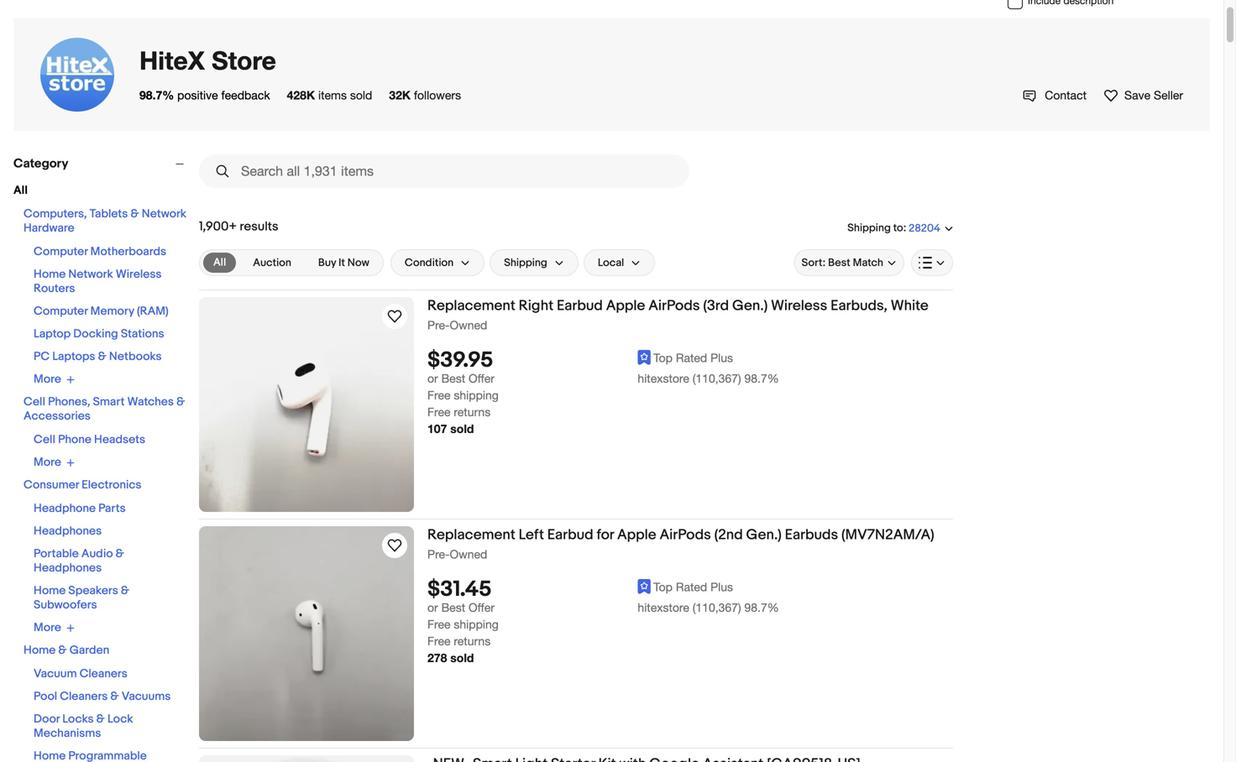 Task type: describe. For each thing, give the bounding box(es) containing it.
sold for $31.45
[[450, 651, 474, 665]]

428k items sold
[[287, 88, 372, 102]]

& up vacuum
[[58, 644, 67, 658]]

plus for $39.95
[[711, 351, 733, 365]]

98.7% for $31.45
[[744, 601, 779, 615]]

buy it now link
[[308, 253, 379, 273]]

routers
[[34, 282, 75, 296]]

computer motherboards home network wireless routers computer memory (ram) laptop docking stations pc laptops & netbooks
[[34, 245, 169, 364]]

home network wireless routers link
[[34, 267, 162, 296]]

-new- smart light starter kit with google assistant [ga00518-us] image
[[250, 756, 363, 763]]

$31.45
[[427, 577, 492, 603]]

computer motherboards link
[[34, 245, 166, 259]]

1,900+ results
[[199, 219, 278, 234]]

computers,
[[24, 207, 87, 221]]

pre- for $39.95
[[427, 318, 450, 332]]

hardware
[[24, 221, 74, 236]]

it
[[339, 256, 345, 269]]

network for home
[[68, 267, 113, 282]]

home inside computer motherboards home network wireless routers computer memory (ram) laptop docking stations pc laptops & netbooks
[[34, 267, 66, 282]]

cell phone headsets link
[[34, 433, 145, 447]]

1 free from the top
[[427, 389, 451, 402]]

airpods inside replacement left earbud for apple airpods (2nd gen.) earbuds (‎mv7n2am/a) pre-owned
[[660, 527, 711, 544]]

computers, tablets & network hardware link
[[24, 207, 186, 236]]

laptop docking stations link
[[34, 327, 164, 341]]

replacement left earbud for apple airpods (2nd gen.) earbuds (‎mv7n2am/a) link
[[427, 527, 953, 547]]

headphone parts headphones portable audio & headphones home speakers & subwoofers
[[34, 502, 129, 613]]

computer memory (ram) link
[[34, 304, 169, 319]]

$39.95
[[427, 348, 493, 374]]

now
[[347, 256, 369, 269]]

top rated plus for $39.95
[[653, 351, 733, 365]]

returns for $31.45
[[454, 635, 491, 648]]

smart
[[93, 395, 125, 409]]

consumer
[[24, 478, 79, 493]]

netbooks
[[109, 350, 162, 364]]

save seller button
[[1103, 86, 1183, 104]]

or best offer for $39.95
[[427, 372, 495, 386]]

2 vertical spatial home
[[24, 644, 56, 658]]

shipping button
[[490, 249, 578, 276]]

earbud for $31.45
[[547, 527, 593, 544]]

sort: best match button
[[794, 249, 904, 276]]

consumer electronics
[[24, 478, 141, 493]]

1 headphones from the top
[[34, 524, 102, 539]]

cell for cell phone headsets
[[34, 433, 55, 447]]

network for &
[[142, 207, 186, 221]]

replacement left earbud for apple airpods (2nd gen.) earbuds (‎mv7n2am/a) pre-owned
[[427, 527, 934, 561]]

& right speakers
[[121, 584, 129, 598]]

wireless inside replacement right earbud apple airpods (3rd gen.) wireless earbuds, white pre-owned
[[771, 297, 827, 315]]

portable
[[34, 547, 79, 561]]

3 more from the top
[[34, 621, 61, 635]]

right
[[519, 297, 554, 315]]

gen.) inside replacement left earbud for apple airpods (2nd gen.) earbuds (‎mv7n2am/a) pre-owned
[[746, 527, 782, 544]]

results
[[240, 219, 278, 234]]

replacement right earbud apple airpods (3rd gen.) wireless earbuds, white heading
[[427, 297, 929, 315]]

laptops
[[52, 350, 95, 364]]

or for $39.95
[[427, 372, 438, 386]]

32k
[[389, 88, 411, 102]]

pre- for $31.45
[[427, 548, 450, 561]]

subwoofers
[[34, 598, 97, 613]]

top rated plus for $31.45
[[653, 580, 733, 594]]

428k
[[287, 88, 315, 102]]

contact
[[1045, 88, 1087, 102]]

vacuum cleaners link
[[34, 667, 127, 681]]

plus for $31.45
[[711, 580, 733, 594]]

home & garden
[[24, 644, 109, 658]]

2 headphones from the top
[[34, 561, 102, 576]]

lock
[[107, 713, 133, 727]]

0 vertical spatial cleaners
[[80, 667, 127, 681]]

(110,367) for $39.95
[[693, 372, 741, 386]]

98.7% for $39.95
[[744, 372, 779, 386]]

main content containing $39.95
[[199, 148, 953, 763]]

audio
[[81, 547, 113, 561]]

or for $31.45
[[427, 601, 438, 615]]

hitexstore (110,367) 98.7% free shipping free returns 107 sold
[[427, 372, 779, 436]]

home & garden link
[[24, 644, 109, 658]]

phones,
[[48, 395, 90, 409]]

best for $39.95
[[441, 372, 465, 386]]

4 free from the top
[[427, 635, 451, 648]]

pc laptops & netbooks link
[[34, 350, 162, 364]]

replacement right earbud apple airpods (3rd gen.) wireless earbuds, white pre-owned
[[427, 297, 929, 332]]

sort:
[[802, 256, 826, 269]]

98.7% positive feedback
[[139, 88, 270, 102]]

to
[[893, 222, 903, 235]]

or best offer for $31.45
[[427, 601, 495, 615]]

& right audio
[[116, 547, 124, 561]]

condition button
[[390, 249, 485, 276]]

1 vertical spatial cleaners
[[60, 690, 108, 704]]

2 free from the top
[[427, 405, 451, 419]]

sort: best match
[[802, 256, 883, 269]]

cell phone headsets
[[34, 433, 145, 447]]

hitex
[[139, 45, 205, 75]]

items
[[318, 88, 347, 102]]

tablets
[[89, 207, 128, 221]]

pc
[[34, 350, 50, 364]]

watches
[[127, 395, 174, 409]]

stations
[[121, 327, 164, 341]]

best inside dropdown button
[[828, 256, 851, 269]]

1 more from the top
[[34, 372, 61, 387]]

hitex store
[[139, 45, 276, 75]]

for
[[597, 527, 614, 544]]

phone
[[58, 433, 91, 447]]

0 vertical spatial all
[[13, 183, 28, 198]]

listing options selector. list view selected. image
[[919, 256, 946, 270]]

1 computer from the top
[[34, 245, 88, 259]]

sold for $39.95
[[450, 422, 474, 436]]

condition
[[405, 256, 454, 269]]

cell phones, smart watches & accessories
[[24, 395, 185, 424]]

:
[[903, 222, 906, 235]]

headsets
[[94, 433, 145, 447]]

(110,367) for $31.45
[[693, 601, 741, 615]]

apple inside replacement left earbud for apple airpods (2nd gen.) earbuds (‎mv7n2am/a) pre-owned
[[617, 527, 656, 544]]

pool
[[34, 690, 57, 704]]



Task type: vqa. For each thing, say whether or not it's contained in the screenshot.
1st Free from the bottom
yes



Task type: locate. For each thing, give the bounding box(es) containing it.
1 vertical spatial more
[[34, 456, 61, 470]]

1 horizontal spatial all
[[213, 256, 226, 269]]

door locks & lock mechanisms link
[[34, 713, 133, 741]]

& up lock at the bottom left of the page
[[110, 690, 119, 704]]

& inside computer motherboards home network wireless routers computer memory (ram) laptop docking stations pc laptops & netbooks
[[98, 350, 106, 364]]

earbud right right
[[557, 297, 603, 315]]

1 vertical spatial top
[[653, 580, 673, 594]]

headphone
[[34, 502, 96, 516]]

1 vertical spatial plus
[[711, 580, 733, 594]]

gen.) right (3rd
[[732, 297, 768, 315]]

airpods left (2nd
[[660, 527, 711, 544]]

(110,367) down (3rd
[[693, 372, 741, 386]]

earbud inside replacement right earbud apple airpods (3rd gen.) wireless earbuds, white pre-owned
[[557, 297, 603, 315]]

earbud left for
[[547, 527, 593, 544]]

2 computer from the top
[[34, 304, 88, 319]]

1 plus from the top
[[711, 351, 733, 365]]

garden
[[69, 644, 109, 658]]

portable audio & headphones link
[[34, 547, 124, 576]]

(ram)
[[137, 304, 169, 319]]

1 (110,367) from the top
[[693, 372, 741, 386]]

motherboards
[[90, 245, 166, 259]]

0 vertical spatial top rated plus
[[653, 351, 733, 365]]

3 more button from the top
[[34, 621, 75, 635]]

shipping to : 28204
[[848, 222, 941, 235]]

returns inside hitexstore (110,367) 98.7% free shipping free returns 278 sold
[[454, 635, 491, 648]]

2 more button from the top
[[34, 456, 75, 470]]

cell phones, smart watches & accessories link
[[24, 395, 185, 424]]

2 vertical spatial more
[[34, 621, 61, 635]]

apple right for
[[617, 527, 656, 544]]

0 horizontal spatial shipping
[[504, 256, 547, 269]]

computer
[[34, 245, 88, 259], [34, 304, 88, 319]]

2 shipping from the top
[[454, 618, 499, 632]]

heading
[[427, 756, 861, 763]]

gen.) inside replacement right earbud apple airpods (3rd gen.) wireless earbuds, white pre-owned
[[732, 297, 768, 315]]

rated down replacement left earbud for apple airpods (2nd gen.) earbuds (‎mv7n2am/a) pre-owned
[[676, 580, 707, 594]]

or
[[427, 372, 438, 386], [427, 601, 438, 615]]

more button down subwoofers
[[34, 621, 75, 635]]

top rated plus down replacement left earbud for apple airpods (2nd gen.) earbuds (‎mv7n2am/a) pre-owned
[[653, 580, 733, 594]]

Search all 1,931 items field
[[199, 155, 689, 188]]

0 vertical spatial gen.)
[[732, 297, 768, 315]]

owned
[[450, 318, 487, 332], [450, 548, 487, 561]]

rated for $39.95
[[676, 351, 707, 365]]

computer down the hardware
[[34, 245, 88, 259]]

28204
[[909, 222, 941, 235]]

cell down accessories
[[34, 433, 55, 447]]

top for $31.45
[[653, 580, 673, 594]]

electronics
[[82, 478, 141, 493]]

positive
[[177, 88, 218, 102]]

plus down (3rd
[[711, 351, 733, 365]]

All selected text field
[[213, 255, 226, 270]]

cleaners up pool cleaners & vacuums link
[[80, 667, 127, 681]]

1 vertical spatial shipping
[[504, 256, 547, 269]]

1 vertical spatial top rated plus
[[653, 580, 733, 594]]

computers, tablets & network hardware
[[24, 207, 186, 236]]

3 free from the top
[[427, 618, 451, 632]]

1 vertical spatial home
[[34, 584, 66, 598]]

owned up $39.95 at the top left of the page
[[450, 318, 487, 332]]

1 vertical spatial pre-
[[427, 548, 450, 561]]

& down laptop docking stations 'link'
[[98, 350, 106, 364]]

1 vertical spatial headphones
[[34, 561, 102, 576]]

& inside cell phones, smart watches & accessories
[[176, 395, 185, 409]]

sold inside hitexstore (110,367) 98.7% free shipping free returns 107 sold
[[450, 422, 474, 436]]

1 vertical spatial apple
[[617, 527, 656, 544]]

earbuds,
[[831, 297, 888, 315]]

& inside computers, tablets & network hardware
[[131, 207, 139, 221]]

more down pc
[[34, 372, 61, 387]]

top right top rated plus icon
[[653, 351, 673, 365]]

main content
[[199, 148, 953, 763]]

2 vertical spatial best
[[441, 601, 465, 615]]

all down category
[[13, 183, 28, 198]]

0 vertical spatial more button
[[34, 372, 75, 387]]

airpods left (3rd
[[649, 297, 700, 315]]

headphone parts link
[[34, 502, 126, 516]]

all link
[[203, 253, 236, 273]]

wireless down sort:
[[771, 297, 827, 315]]

best right sort:
[[828, 256, 851, 269]]

2 owned from the top
[[450, 548, 487, 561]]

cell
[[24, 395, 45, 409], [34, 433, 55, 447]]

2 plus from the top
[[711, 580, 733, 594]]

returns down $39.95 at the top left of the page
[[454, 405, 491, 419]]

0 vertical spatial earbud
[[557, 297, 603, 315]]

replacement right earbud apple airpods (3rd gen.) wireless earbuds, white link
[[427, 297, 953, 318]]

0 vertical spatial rated
[[676, 351, 707, 365]]

2 or best offer from the top
[[427, 601, 495, 615]]

sold
[[350, 88, 372, 102], [450, 422, 474, 436], [450, 651, 474, 665]]

(‎mv7n2am/a)
[[842, 527, 934, 544]]

278
[[427, 651, 447, 665]]

(2nd
[[714, 527, 743, 544]]

shipping for shipping to : 28204
[[848, 222, 891, 235]]

1 vertical spatial shipping
[[454, 618, 499, 632]]

rated down replacement right earbud apple airpods (3rd gen.) wireless earbuds, white pre-owned
[[676, 351, 707, 365]]

1 offer from the top
[[469, 372, 495, 386]]

hitexstore for $39.95
[[638, 372, 689, 386]]

shipping inside shipping to : 28204
[[848, 222, 891, 235]]

hitexstore inside hitexstore (110,367) 98.7% free shipping free returns 278 sold
[[638, 601, 689, 615]]

0 vertical spatial computer
[[34, 245, 88, 259]]

1 or from the top
[[427, 372, 438, 386]]

1 vertical spatial cell
[[34, 433, 55, 447]]

98.7% inside hitexstore (110,367) 98.7% free shipping free returns 107 sold
[[744, 372, 779, 386]]

2 more from the top
[[34, 456, 61, 470]]

hitexstore (110,367) 98.7% free shipping free returns 278 sold
[[427, 601, 779, 665]]

all down the 1,900+ at the top left of the page
[[213, 256, 226, 269]]

shipping inside hitexstore (110,367) 98.7% free shipping free returns 278 sold
[[454, 618, 499, 632]]

0 vertical spatial owned
[[450, 318, 487, 332]]

shipping down $39.95 at the top left of the page
[[454, 389, 499, 402]]

& right tablets
[[131, 207, 139, 221]]

1 vertical spatial airpods
[[660, 527, 711, 544]]

1 hitexstore from the top
[[638, 372, 689, 386]]

0 vertical spatial headphones
[[34, 524, 102, 539]]

home up vacuum
[[24, 644, 56, 658]]

2 offer from the top
[[469, 601, 495, 615]]

1 vertical spatial rated
[[676, 580, 707, 594]]

earbud inside replacement left earbud for apple airpods (2nd gen.) earbuds (‎mv7n2am/a) pre-owned
[[547, 527, 593, 544]]

replacement left earbud for apple airpods (2nd gen.) earbuds (‎mv7n2am/a) heading
[[427, 527, 934, 544]]

1 vertical spatial 98.7%
[[744, 372, 779, 386]]

1 vertical spatial all
[[213, 256, 226, 269]]

replacement up $31.45
[[427, 527, 515, 544]]

category button
[[13, 156, 191, 171]]

replacement right earbud apple airpods (3rd gen.) wireless earbuds, white image
[[199, 297, 414, 512]]

locks
[[62, 713, 94, 727]]

32k followers
[[389, 88, 461, 102]]

cleaners
[[80, 667, 127, 681], [60, 690, 108, 704]]

cell left phones,
[[24, 395, 45, 409]]

pre- inside replacement right earbud apple airpods (3rd gen.) wireless earbuds, white pre-owned
[[427, 318, 450, 332]]

or best offer up "107"
[[427, 372, 495, 386]]

more button down pc
[[34, 372, 75, 387]]

2 hitexstore from the top
[[638, 601, 689, 615]]

sold right 278
[[450, 651, 474, 665]]

0 vertical spatial or best offer
[[427, 372, 495, 386]]

hitex store link
[[139, 45, 276, 75]]

owned inside replacement left earbud for apple airpods (2nd gen.) earbuds (‎mv7n2am/a) pre-owned
[[450, 548, 487, 561]]

shipping down $31.45
[[454, 618, 499, 632]]

1 vertical spatial hitexstore
[[638, 601, 689, 615]]

1 vertical spatial more button
[[34, 456, 75, 470]]

& left lock at the bottom left of the page
[[96, 713, 105, 727]]

owned for $31.45
[[450, 548, 487, 561]]

apple down local dropdown button
[[606, 297, 645, 315]]

speakers
[[68, 584, 118, 598]]

0 vertical spatial pre-
[[427, 318, 450, 332]]

airpods inside replacement right earbud apple airpods (3rd gen.) wireless earbuds, white pre-owned
[[649, 297, 700, 315]]

shipping left to
[[848, 222, 891, 235]]

0 vertical spatial or
[[427, 372, 438, 386]]

1 shipping from the top
[[454, 389, 499, 402]]

or up 278
[[427, 601, 438, 615]]

mechanisms
[[34, 727, 101, 741]]

local
[[598, 256, 624, 269]]

or best offer
[[427, 372, 495, 386], [427, 601, 495, 615]]

0 vertical spatial cell
[[24, 395, 45, 409]]

0 horizontal spatial wireless
[[116, 267, 162, 282]]

(110,367) down replacement left earbud for apple airpods (2nd gen.) earbuds (‎mv7n2am/a) pre-owned
[[693, 601, 741, 615]]

owned inside replacement right earbud apple airpods (3rd gen.) wireless earbuds, white pre-owned
[[450, 318, 487, 332]]

0 vertical spatial best
[[828, 256, 851, 269]]

match
[[853, 256, 883, 269]]

0 vertical spatial replacement
[[427, 297, 515, 315]]

plus down (2nd
[[711, 580, 733, 594]]

0 vertical spatial shipping
[[848, 222, 891, 235]]

1 vertical spatial or
[[427, 601, 438, 615]]

rated for $31.45
[[676, 580, 707, 594]]

2 rated from the top
[[676, 580, 707, 594]]

wireless inside computer motherboards home network wireless routers computer memory (ram) laptop docking stations pc laptops & netbooks
[[116, 267, 162, 282]]

0 vertical spatial network
[[142, 207, 186, 221]]

apple inside replacement right earbud apple airpods (3rd gen.) wireless earbuds, white pre-owned
[[606, 297, 645, 315]]

1 owned from the top
[[450, 318, 487, 332]]

plus
[[711, 351, 733, 365], [711, 580, 733, 594]]

2 replacement from the top
[[427, 527, 515, 544]]

returns for $39.95
[[454, 405, 491, 419]]

hitexstore down top rated plus image
[[638, 601, 689, 615]]

2 pre- from the top
[[427, 548, 450, 561]]

(110,367) inside hitexstore (110,367) 98.7% free shipping free returns 107 sold
[[693, 372, 741, 386]]

1 vertical spatial returns
[[454, 635, 491, 648]]

computer down the routers
[[34, 304, 88, 319]]

or up "107"
[[427, 372, 438, 386]]

0 vertical spatial (110,367)
[[693, 372, 741, 386]]

replacement for $31.45
[[427, 527, 515, 544]]

auction link
[[243, 253, 301, 273]]

shipping up right
[[504, 256, 547, 269]]

buy it now
[[318, 256, 369, 269]]

home down the hardware
[[34, 267, 66, 282]]

0 vertical spatial hitexstore
[[638, 372, 689, 386]]

2 returns from the top
[[454, 635, 491, 648]]

2 or from the top
[[427, 601, 438, 615]]

top
[[653, 351, 673, 365], [653, 580, 673, 594]]

0 vertical spatial 98.7%
[[139, 88, 174, 102]]

owned for $39.95
[[450, 318, 487, 332]]

0 vertical spatial offer
[[469, 372, 495, 386]]

0 vertical spatial shipping
[[454, 389, 499, 402]]

replacement for $39.95
[[427, 297, 515, 315]]

more up consumer
[[34, 456, 61, 470]]

buy
[[318, 256, 336, 269]]

0 vertical spatial more
[[34, 372, 61, 387]]

shipping for $31.45
[[454, 618, 499, 632]]

1 pre- from the top
[[427, 318, 450, 332]]

owned up $31.45
[[450, 548, 487, 561]]

cell for cell phones, smart watches & accessories
[[24, 395, 45, 409]]

more down subwoofers
[[34, 621, 61, 635]]

best up 278
[[441, 601, 465, 615]]

gen.) right (2nd
[[746, 527, 782, 544]]

1 vertical spatial owned
[[450, 548, 487, 561]]

shipping
[[848, 222, 891, 235], [504, 256, 547, 269]]

seller
[[1154, 88, 1183, 102]]

network up 'motherboards'
[[142, 207, 186, 221]]

replacement left earbud for apple airpods (2nd gen.) earbuds (‎mv7n2am/a) image
[[199, 527, 414, 742]]

sold right the items
[[350, 88, 372, 102]]

1 vertical spatial replacement
[[427, 527, 515, 544]]

0 vertical spatial returns
[[454, 405, 491, 419]]

memory
[[90, 304, 134, 319]]

shipping for shipping
[[504, 256, 547, 269]]

pool cleaners & vacuums link
[[34, 690, 171, 704]]

door
[[34, 713, 60, 727]]

0 vertical spatial apple
[[606, 297, 645, 315]]

0 horizontal spatial all
[[13, 183, 28, 198]]

(3rd
[[703, 297, 729, 315]]

earbuds
[[785, 527, 838, 544]]

more
[[34, 372, 61, 387], [34, 456, 61, 470], [34, 621, 61, 635]]

replacement inside replacement left earbud for apple airpods (2nd gen.) earbuds (‎mv7n2am/a) pre-owned
[[427, 527, 515, 544]]

accessories
[[24, 409, 91, 424]]

1 vertical spatial network
[[68, 267, 113, 282]]

0 vertical spatial wireless
[[116, 267, 162, 282]]

replacement down condition dropdown button
[[427, 297, 515, 315]]

top right top rated plus image
[[653, 580, 673, 594]]

wireless down 'motherboards'
[[116, 267, 162, 282]]

parts
[[98, 502, 126, 516]]

all inside "link"
[[213, 256, 226, 269]]

1 rated from the top
[[676, 351, 707, 365]]

0 vertical spatial plus
[[711, 351, 733, 365]]

1 horizontal spatial shipping
[[848, 222, 891, 235]]

1 returns from the top
[[454, 405, 491, 419]]

1 vertical spatial sold
[[450, 422, 474, 436]]

network inside computer motherboards home network wireless routers computer memory (ram) laptop docking stations pc laptops & netbooks
[[68, 267, 113, 282]]

0 vertical spatial home
[[34, 267, 66, 282]]

shipping inside dropdown button
[[504, 256, 547, 269]]

hitex store image
[[40, 38, 114, 112]]

returns inside hitexstore (110,367) 98.7% free shipping free returns 107 sold
[[454, 405, 491, 419]]

2 vertical spatial more button
[[34, 621, 75, 635]]

save
[[1124, 88, 1151, 102]]

category
[[13, 156, 68, 171]]

top for $39.95
[[653, 351, 673, 365]]

2 vertical spatial sold
[[450, 651, 474, 665]]

offer for $31.45
[[469, 601, 495, 615]]

1 replacement from the top
[[427, 297, 515, 315]]

home inside the headphone parts headphones portable audio & headphones home speakers & subwoofers
[[34, 584, 66, 598]]

home down the portable
[[34, 584, 66, 598]]

offer for $39.95
[[469, 372, 495, 386]]

best for $31.45
[[441, 601, 465, 615]]

feedback
[[221, 88, 270, 102]]

contact link
[[1023, 88, 1087, 102]]

docking
[[73, 327, 118, 341]]

2 (110,367) from the top
[[693, 601, 741, 615]]

2 top from the top
[[653, 580, 673, 594]]

& right watches
[[176, 395, 185, 409]]

1 horizontal spatial wireless
[[771, 297, 827, 315]]

(110,367) inside hitexstore (110,367) 98.7% free shipping free returns 278 sold
[[693, 601, 741, 615]]

top rated plus image
[[638, 580, 651, 595]]

1 top rated plus from the top
[[653, 351, 733, 365]]

0 vertical spatial airpods
[[649, 297, 700, 315]]

returns down $31.45
[[454, 635, 491, 648]]

consumer electronics link
[[24, 478, 141, 493]]

pre- up $39.95 at the top left of the page
[[427, 318, 450, 332]]

replacement
[[427, 297, 515, 315], [427, 527, 515, 544]]

1 horizontal spatial network
[[142, 207, 186, 221]]

home speakers & subwoofers link
[[34, 584, 129, 613]]

1,900+
[[199, 219, 237, 234]]

vacuum cleaners pool cleaners & vacuums door locks & lock mechanisms
[[34, 667, 171, 741]]

1 vertical spatial best
[[441, 372, 465, 386]]

hitexstore for $31.45
[[638, 601, 689, 615]]

0 horizontal spatial network
[[68, 267, 113, 282]]

network inside computers, tablets & network hardware
[[142, 207, 186, 221]]

shipping for $39.95
[[454, 389, 499, 402]]

left
[[519, 527, 544, 544]]

headphones link
[[34, 524, 102, 539]]

or best offer up 278
[[427, 601, 495, 615]]

&
[[131, 207, 139, 221], [98, 350, 106, 364], [176, 395, 185, 409], [116, 547, 124, 561], [121, 584, 129, 598], [58, 644, 67, 658], [110, 690, 119, 704], [96, 713, 105, 727]]

headphones up the home speakers & subwoofers link
[[34, 561, 102, 576]]

1 vertical spatial computer
[[34, 304, 88, 319]]

vacuum
[[34, 667, 77, 681]]

pre- inside replacement left earbud for apple airpods (2nd gen.) earbuds (‎mv7n2am/a) pre-owned
[[427, 548, 450, 561]]

more button up consumer
[[34, 456, 75, 470]]

top rated plus
[[653, 351, 733, 365], [653, 580, 733, 594]]

1 or best offer from the top
[[427, 372, 495, 386]]

wireless
[[116, 267, 162, 282], [771, 297, 827, 315]]

1 more button from the top
[[34, 372, 75, 387]]

0 vertical spatial top
[[653, 351, 673, 365]]

top rated plus image
[[638, 350, 651, 365]]

auction
[[253, 256, 291, 269]]

top rated plus down replacement right earbud apple airpods (3rd gen.) wireless earbuds, white pre-owned
[[653, 351, 733, 365]]

1 vertical spatial gen.)
[[746, 527, 782, 544]]

1 vertical spatial earbud
[[547, 527, 593, 544]]

98.7% inside hitexstore (110,367) 98.7% free shipping free returns 278 sold
[[744, 601, 779, 615]]

1 vertical spatial (110,367)
[[693, 601, 741, 615]]

shipping inside hitexstore (110,367) 98.7% free shipping free returns 107 sold
[[454, 389, 499, 402]]

0 vertical spatial sold
[[350, 88, 372, 102]]

1 vertical spatial or best offer
[[427, 601, 495, 615]]

hitexstore down top rated plus icon
[[638, 372, 689, 386]]

1 vertical spatial offer
[[469, 601, 495, 615]]

cell inside cell phones, smart watches & accessories
[[24, 395, 45, 409]]

save seller
[[1124, 88, 1183, 102]]

headphones down headphone
[[34, 524, 102, 539]]

1 top from the top
[[653, 351, 673, 365]]

2 vertical spatial 98.7%
[[744, 601, 779, 615]]

cleaners down vacuum cleaners link
[[60, 690, 108, 704]]

earbud for $39.95
[[557, 297, 603, 315]]

2 top rated plus from the top
[[653, 580, 733, 594]]

sold right "107"
[[450, 422, 474, 436]]

home
[[34, 267, 66, 282], [34, 584, 66, 598], [24, 644, 56, 658]]

pre- up $31.45
[[427, 548, 450, 561]]

1 vertical spatial wireless
[[771, 297, 827, 315]]

laptop
[[34, 327, 71, 341]]

network down computer motherboards link
[[68, 267, 113, 282]]

sold inside hitexstore (110,367) 98.7% free shipping free returns 278 sold
[[450, 651, 474, 665]]

hitexstore inside hitexstore (110,367) 98.7% free shipping free returns 107 sold
[[638, 372, 689, 386]]

replacement inside replacement right earbud apple airpods (3rd gen.) wireless earbuds, white pre-owned
[[427, 297, 515, 315]]

best up "107"
[[441, 372, 465, 386]]



